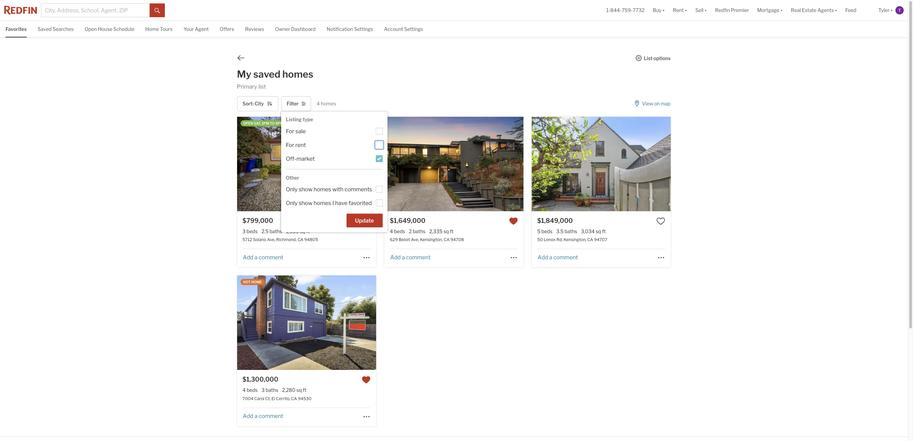 Task type: locate. For each thing, give the bounding box(es) containing it.
homes inside my saved homes primary list
[[282, 69, 313, 80]]

1 only from the top
[[286, 187, 298, 193]]

844-
[[611, 7, 622, 13]]

owner
[[275, 26, 290, 32]]

sq right 2,335
[[444, 229, 449, 235]]

1 photo of 5712 solano ave, richmond, ca 94805 image from the left
[[98, 117, 237, 212]]

option group containing only show homes with comments
[[286, 183, 383, 210]]

add a comment down rd,
[[538, 255, 578, 261]]

3 up carol
[[262, 388, 265, 394]]

94708
[[451, 238, 464, 243]]

submit search image
[[155, 8, 160, 13]]

add a comment down beloit
[[390, 255, 431, 261]]

3.5 baths
[[556, 229, 577, 235]]

filter button
[[281, 96, 311, 112]]

add a comment
[[243, 255, 283, 261], [390, 255, 431, 261], [538, 255, 578, 261], [243, 414, 283, 420]]

add down 5712
[[243, 255, 253, 261]]

4 right 'filter' popup button
[[317, 101, 320, 107]]

0 vertical spatial 4
[[317, 101, 320, 107]]

2 for from the top
[[286, 142, 294, 149]]

ft up the '94708' on the bottom
[[450, 229, 454, 235]]

2 kensington, from the left
[[564, 238, 587, 243]]

2 ave, from the left
[[411, 238, 419, 243]]

beds up 5712
[[247, 229, 258, 235]]

filter
[[287, 101, 299, 107]]

0 horizontal spatial settings
[[354, 26, 373, 32]]

show down other
[[299, 187, 313, 193]]

redfin
[[715, 7, 730, 13]]

baths right 2
[[413, 229, 426, 235]]

add a comment for $799,000
[[243, 255, 283, 261]]

1 vertical spatial only
[[286, 200, 298, 207]]

beds up beloit
[[394, 229, 405, 235]]

add a comment button down beloit
[[390, 255, 431, 261]]

2 option group from the top
[[286, 183, 383, 210]]

ft up 94530
[[303, 388, 307, 394]]

▾ right buy
[[663, 7, 665, 13]]

629 beloit ave, kensington, ca 94708
[[390, 238, 464, 243]]

rent ▾ button
[[669, 0, 691, 21]]

2 settings from the left
[[404, 26, 423, 32]]

4 beds
[[390, 229, 405, 235], [243, 388, 258, 394]]

5 ▾ from the left
[[835, 7, 837, 13]]

homes up 'filter' popup button
[[282, 69, 313, 80]]

2 show from the top
[[299, 200, 313, 207]]

0 vertical spatial 3
[[243, 229, 246, 235]]

sort
[[243, 101, 253, 107]]

kensington, for $1,649,000
[[420, 238, 443, 243]]

photo of 50 lenox rd, kensington, ca 94707 image
[[393, 117, 532, 212], [532, 117, 671, 212], [671, 117, 810, 212]]

add a comment down solano
[[243, 255, 283, 261]]

beds for $1,849,000
[[542, 229, 553, 235]]

2,335 sq ft
[[429, 229, 454, 235]]

favorite button checkbox for $1,300,000
[[362, 376, 371, 385]]

0 horizontal spatial kensington,
[[420, 238, 443, 243]]

only
[[286, 187, 298, 193], [286, 200, 298, 207]]

have
[[335, 200, 347, 207]]

2 favorite button checkbox from the left
[[657, 217, 666, 226]]

listing
[[286, 117, 302, 123]]

cerrito,
[[276, 397, 290, 402]]

1 ave, from the left
[[267, 238, 275, 243]]

listing type
[[286, 117, 313, 123]]

favorite button image
[[362, 217, 371, 226], [509, 217, 518, 226], [362, 376, 371, 385]]

comment for $1,300,000
[[259, 414, 283, 420]]

4 up 7004
[[243, 388, 246, 394]]

dialog
[[281, 112, 387, 233]]

ave,
[[267, 238, 275, 243], [411, 238, 419, 243]]

baths up 50 lenox rd, kensington, ca 94707
[[565, 229, 577, 235]]

add down 7004
[[243, 414, 253, 420]]

1 horizontal spatial settings
[[404, 26, 423, 32]]

photo of 7004 carol ct, el cerrito, ca 94530 image
[[98, 276, 237, 371], [237, 276, 376, 371], [376, 276, 515, 371]]

homes left the "i"
[[314, 200, 331, 207]]

2 ▾ from the left
[[685, 7, 687, 13]]

1 vertical spatial option group
[[286, 183, 383, 210]]

add
[[243, 255, 253, 261], [390, 255, 401, 261], [538, 255, 548, 261], [243, 414, 253, 420]]

show down the only show homes with comments
[[299, 200, 313, 207]]

ft up 94707
[[602, 229, 606, 235]]

a down solano
[[255, 255, 258, 261]]

3 for 3 baths
[[262, 388, 265, 394]]

only for only show homes with comments
[[286, 187, 298, 193]]

add a comment button down solano
[[243, 255, 284, 261]]

favorite button image
[[657, 217, 666, 226]]

$799,000
[[243, 218, 273, 225]]

homes up only show homes i have favorited
[[314, 187, 331, 193]]

premier
[[731, 7, 749, 13]]

baths up 5712 solano ave, richmond, ca 94805
[[270, 229, 282, 235]]

1,583
[[286, 229, 299, 235]]

settings
[[354, 26, 373, 32], [404, 26, 423, 32]]

sq for $799,000
[[300, 229, 305, 235]]

home
[[145, 26, 159, 32]]

baths up el in the bottom left of the page
[[266, 388, 278, 394]]

ft for $1,649,000
[[450, 229, 454, 235]]

comment down 5712 solano ave, richmond, ca 94805
[[259, 255, 283, 261]]

2 vertical spatial 4
[[243, 388, 246, 394]]

3 photo of 629 beloit ave, kensington, ca 94708 image from the left
[[524, 117, 663, 212]]

richmond,
[[276, 238, 297, 243]]

ft up 94805
[[306, 229, 310, 235]]

searches
[[53, 26, 74, 32]]

2 only from the top
[[286, 200, 298, 207]]

settings for account settings
[[404, 26, 423, 32]]

a down carol
[[255, 414, 258, 420]]

1 photo of 50 lenox rd, kensington, ca 94707 image from the left
[[393, 117, 532, 212]]

▾ right mortgage
[[781, 7, 783, 13]]

buy ▾
[[653, 7, 665, 13]]

sat,
[[254, 122, 261, 126]]

settings right the notification
[[354, 26, 373, 32]]

▾ for rent ▾
[[685, 7, 687, 13]]

add a comment button down rd,
[[537, 255, 578, 261]]

sq right 1,583
[[300, 229, 305, 235]]

add a comment button for $1,649,000
[[390, 255, 431, 261]]

2 photo of 5712 solano ave, richmond, ca 94805 image from the left
[[237, 117, 376, 212]]

5
[[537, 229, 541, 235]]

beds up 7004
[[247, 388, 258, 394]]

4 beds for $1,649,000
[[390, 229, 405, 235]]

option group containing for sale
[[286, 124, 383, 166]]

sq up 94707
[[596, 229, 601, 235]]

kensington, down 3.5 baths
[[564, 238, 587, 243]]

0 vertical spatial for
[[286, 128, 294, 135]]

home tours
[[145, 26, 173, 32]]

sort : city
[[243, 101, 264, 107]]

1 horizontal spatial kensington,
[[564, 238, 587, 243]]

open sat, 1pm to 4pm
[[243, 122, 283, 126]]

rent ▾ button
[[673, 0, 687, 21]]

open house schedule
[[85, 26, 134, 32]]

ave, down 2 baths
[[411, 238, 419, 243]]

ave, down "2.5 baths"
[[267, 238, 275, 243]]

beds
[[247, 229, 258, 235], [394, 229, 405, 235], [542, 229, 553, 235], [247, 388, 258, 394]]

favorite button checkbox
[[362, 217, 371, 226], [362, 376, 371, 385]]

comment down el in the bottom left of the page
[[259, 414, 283, 420]]

ft for $1,300,000
[[303, 388, 307, 394]]

1 for from the top
[[286, 128, 294, 135]]

▾ for sell ▾
[[705, 7, 707, 13]]

a down the lenox
[[549, 255, 552, 261]]

4 beds up 629
[[390, 229, 405, 235]]

1 settings from the left
[[354, 26, 373, 32]]

rent ▾
[[673, 7, 687, 13]]

2 horizontal spatial 4
[[390, 229, 393, 235]]

4 beds up 7004
[[243, 388, 258, 394]]

sq for $1,649,000
[[444, 229, 449, 235]]

6 ▾ from the left
[[891, 7, 893, 13]]

1 horizontal spatial ave,
[[411, 238, 419, 243]]

sell ▾ button
[[691, 0, 711, 21]]

3 photo of 7004 carol ct, el cerrito, ca 94530 image from the left
[[376, 276, 515, 371]]

sale
[[295, 128, 306, 135]]

favorite button image for $799,000
[[362, 217, 371, 226]]

ca down 2,335 sq ft
[[444, 238, 450, 243]]

0 vertical spatial favorite button checkbox
[[362, 217, 371, 226]]

agent
[[195, 26, 209, 32]]

notification settings
[[327, 26, 373, 32]]

ca for $1,849,000
[[587, 238, 593, 243]]

1 vertical spatial for
[[286, 142, 294, 149]]

for left sale
[[286, 128, 294, 135]]

add a comment button for $1,300,000
[[243, 414, 284, 420]]

kensington, for $1,849,000
[[564, 238, 587, 243]]

add a comment down carol
[[243, 414, 283, 420]]

▾ for tyler ▾
[[891, 7, 893, 13]]

beds right 5
[[542, 229, 553, 235]]

ave, for $1,649,000
[[411, 238, 419, 243]]

baths for $1,849,000
[[565, 229, 577, 235]]

ca down 3,034
[[587, 238, 593, 243]]

a for $1,300,000
[[255, 414, 258, 420]]

1 ▾ from the left
[[663, 7, 665, 13]]

1 horizontal spatial favorite button checkbox
[[657, 217, 666, 226]]

ca down 1,583 sq ft
[[298, 238, 303, 243]]

i
[[332, 200, 334, 207]]

your
[[184, 26, 194, 32]]

7004
[[243, 397, 253, 402]]

1 favorite button checkbox from the left
[[509, 217, 518, 226]]

1 favorite button checkbox from the top
[[362, 217, 371, 226]]

1-844-759-7732
[[606, 7, 645, 13]]

real
[[791, 7, 801, 13]]

beloit
[[399, 238, 410, 243]]

dialog containing for sale
[[281, 112, 387, 233]]

94707
[[594, 238, 607, 243]]

add a comment for $1,849,000
[[538, 255, 578, 261]]

add down 629
[[390, 255, 401, 261]]

2 photo of 7004 carol ct, el cerrito, ca 94530 image from the left
[[237, 276, 376, 371]]

add down "50"
[[538, 255, 548, 261]]

1 vertical spatial favorite button checkbox
[[362, 376, 371, 385]]

carol
[[254, 397, 264, 402]]

▾ right tyler
[[891, 7, 893, 13]]

0 vertical spatial 4 beds
[[390, 229, 405, 235]]

settings right the account
[[404, 26, 423, 32]]

favorite button checkbox
[[509, 217, 518, 226], [657, 217, 666, 226]]

50 lenox rd, kensington, ca 94707
[[537, 238, 607, 243]]

rd,
[[557, 238, 563, 243]]

4 for $1,649,000
[[390, 229, 393, 235]]

owner dashboard
[[275, 26, 316, 32]]

a for $1,849,000
[[549, 255, 552, 261]]

0 horizontal spatial ave,
[[267, 238, 275, 243]]

hot
[[243, 281, 251, 285]]

schedule
[[113, 26, 134, 32]]

▾ for mortgage ▾
[[781, 7, 783, 13]]

list
[[644, 55, 653, 61]]

1 option group from the top
[[286, 124, 383, 166]]

1 vertical spatial 4
[[390, 229, 393, 235]]

3
[[243, 229, 246, 235], [262, 388, 265, 394]]

for left rent
[[286, 142, 294, 149]]

comment for $1,849,000
[[553, 255, 578, 261]]

1 vertical spatial 4 beds
[[243, 388, 258, 394]]

rent
[[673, 7, 684, 13]]

homes for my saved homes primary list
[[282, 69, 313, 80]]

3,034 sq ft
[[581, 229, 606, 235]]

on
[[654, 101, 660, 107]]

0 horizontal spatial 4 beds
[[243, 388, 258, 394]]

settings for notification settings
[[354, 26, 373, 32]]

0 vertical spatial only
[[286, 187, 298, 193]]

show
[[299, 187, 313, 193], [299, 200, 313, 207]]

4 up 629
[[390, 229, 393, 235]]

3 ▾ from the left
[[705, 7, 707, 13]]

1 vertical spatial 3
[[262, 388, 265, 394]]

0 horizontal spatial favorite button checkbox
[[509, 217, 518, 226]]

comments
[[345, 187, 372, 193]]

a down beloit
[[402, 255, 405, 261]]

homes
[[282, 69, 313, 80], [321, 101, 336, 107], [314, 187, 331, 193], [314, 200, 331, 207]]

▾ right sell at the top right of the page
[[705, 7, 707, 13]]

notification
[[327, 26, 353, 32]]

0 horizontal spatial 3
[[243, 229, 246, 235]]

3 photo of 50 lenox rd, kensington, ca 94707 image from the left
[[671, 117, 810, 212]]

comment down rd,
[[553, 255, 578, 261]]

sq up 94530
[[296, 388, 302, 394]]

▾ right the rent
[[685, 7, 687, 13]]

add a comment button down carol
[[243, 414, 284, 420]]

city
[[255, 101, 264, 107]]

comment down '629 beloit ave, kensington, ca 94708'
[[406, 255, 431, 261]]

view on map button
[[634, 96, 671, 112]]

option group
[[286, 124, 383, 166], [286, 183, 383, 210]]

50
[[537, 238, 543, 243]]

baths for $799,000
[[270, 229, 282, 235]]

off-
[[286, 156, 296, 162]]

1 show from the top
[[299, 187, 313, 193]]

▾ right the agents
[[835, 7, 837, 13]]

0 vertical spatial show
[[299, 187, 313, 193]]

0 vertical spatial option group
[[286, 124, 383, 166]]

1 horizontal spatial 4 beds
[[390, 229, 405, 235]]

0 horizontal spatial 4
[[243, 388, 246, 394]]

photo of 629 beloit ave, kensington, ca 94708 image
[[245, 117, 385, 212], [384, 117, 524, 212], [524, 117, 663, 212]]

kensington, down 2,335
[[420, 238, 443, 243]]

1 vertical spatial show
[[299, 200, 313, 207]]

kensington,
[[420, 238, 443, 243], [564, 238, 587, 243]]

2 favorite button checkbox from the top
[[362, 376, 371, 385]]

option group for listing type
[[286, 124, 383, 166]]

ave, for $799,000
[[267, 238, 275, 243]]

▾ for buy ▾
[[663, 7, 665, 13]]

my
[[237, 69, 251, 80]]

1 horizontal spatial 3
[[262, 388, 265, 394]]

3 up 5712
[[243, 229, 246, 235]]

map
[[661, 101, 671, 107]]

1 kensington, from the left
[[420, 238, 443, 243]]

beds for $799,000
[[247, 229, 258, 235]]

favorite button checkbox for $1,849,000
[[657, 217, 666, 226]]

homes for only show homes i have favorited
[[314, 200, 331, 207]]

tyler ▾
[[879, 7, 893, 13]]

photo of 5712 solano ave, richmond, ca 94805 image
[[98, 117, 237, 212], [237, 117, 376, 212], [376, 117, 515, 212]]

City, Address, School, Agent, ZIP search field
[[41, 3, 150, 17]]

4 ▾ from the left
[[781, 7, 783, 13]]



Task type: vqa. For each thing, say whether or not it's contained in the screenshot.
the to in the See personalized rate quotes to find the right mortgage lender for you.
no



Task type: describe. For each thing, give the bounding box(es) containing it.
for rent
[[286, 142, 306, 149]]

mortgage
[[757, 7, 780, 13]]

1-844-759-7732 link
[[606, 7, 645, 13]]

real estate agents ▾ button
[[787, 0, 841, 21]]

reviews
[[245, 26, 264, 32]]

saved searches
[[38, 26, 74, 32]]

sq for $1,300,000
[[296, 388, 302, 394]]

real estate agents ▾
[[791, 7, 837, 13]]

for for for sale
[[286, 128, 294, 135]]

add a comment for $1,649,000
[[390, 255, 431, 261]]

add for $799,000
[[243, 255, 253, 261]]

feed button
[[841, 0, 874, 21]]

with
[[332, 187, 343, 193]]

el
[[272, 397, 275, 402]]

feed
[[846, 7, 857, 13]]

for sale
[[286, 128, 306, 135]]

3 for 3 beds
[[243, 229, 246, 235]]

baths for $1,649,000
[[413, 229, 426, 235]]

4 for $1,300,000
[[243, 388, 246, 394]]

buy ▾ button
[[649, 0, 669, 21]]

favorite button image for $1,649,000
[[509, 217, 518, 226]]

tours
[[160, 26, 173, 32]]

type
[[303, 117, 313, 123]]

your agent link
[[184, 21, 209, 37]]

1 photo of 629 beloit ave, kensington, ca 94708 image from the left
[[245, 117, 385, 212]]

759-
[[622, 7, 633, 13]]

saved
[[253, 69, 280, 80]]

redfin premier button
[[711, 0, 753, 21]]

2 photo of 50 lenox rd, kensington, ca 94707 image from the left
[[532, 117, 671, 212]]

favorite button checkbox for $799,000
[[362, 217, 371, 226]]

2 photo of 629 beloit ave, kensington, ca 94708 image from the left
[[384, 117, 524, 212]]

sell ▾ button
[[695, 0, 707, 21]]

homes for only show homes with comments
[[314, 187, 331, 193]]

favorites
[[6, 26, 27, 32]]

saved searches link
[[38, 21, 74, 37]]

list options
[[644, 55, 671, 61]]

beds for $1,649,000
[[394, 229, 405, 235]]

4pm
[[275, 122, 283, 126]]

baths for $1,300,000
[[266, 388, 278, 394]]

sq for $1,849,000
[[596, 229, 601, 235]]

account
[[384, 26, 403, 32]]

show for only show homes i have favorited
[[299, 200, 313, 207]]

5712 solano ave, richmond, ca 94805
[[243, 238, 318, 243]]

to
[[270, 122, 275, 126]]

reviews link
[[245, 21, 264, 37]]

list options button
[[635, 55, 671, 61]]

ft for $1,849,000
[[602, 229, 606, 235]]

other
[[286, 175, 299, 181]]

7004 carol ct, el cerrito, ca 94530
[[243, 397, 312, 402]]

home
[[251, 281, 262, 285]]

offers
[[220, 26, 234, 32]]

add for $1,849,000
[[538, 255, 548, 261]]

update button
[[346, 214, 383, 228]]

94805
[[304, 238, 318, 243]]

favorited
[[349, 200, 372, 207]]

2.5
[[261, 229, 269, 235]]

add a comment button for $1,849,000
[[537, 255, 578, 261]]

1 horizontal spatial 4
[[317, 101, 320, 107]]

add for $1,300,000
[[243, 414, 253, 420]]

a for $1,649,000
[[402, 255, 405, 261]]

for for for rent
[[286, 142, 294, 149]]

add a comment for $1,300,000
[[243, 414, 283, 420]]

my saved homes primary list
[[237, 69, 313, 90]]

notification settings link
[[327, 21, 373, 37]]

mortgage ▾ button
[[753, 0, 787, 21]]

$1,649,000
[[390, 218, 426, 225]]

5712
[[243, 238, 252, 243]]

add a comment button for $799,000
[[243, 255, 284, 261]]

629
[[390, 238, 398, 243]]

favorites link
[[6, 21, 27, 37]]

house
[[98, 26, 112, 32]]

tyler
[[879, 7, 890, 13]]

comment for $1,649,000
[[406, 255, 431, 261]]

a for $799,000
[[255, 255, 258, 261]]

view on map
[[642, 101, 671, 107]]

add for $1,649,000
[[390, 255, 401, 261]]

sell ▾
[[695, 7, 707, 13]]

show for only show homes with comments
[[299, 187, 313, 193]]

buy ▾ button
[[653, 0, 665, 21]]

ca for $1,649,000
[[444, 238, 450, 243]]

$1,300,000
[[243, 377, 278, 384]]

2
[[409, 229, 412, 235]]

only for only show homes i have favorited
[[286, 200, 298, 207]]

:
[[253, 101, 254, 107]]

hot home
[[243, 281, 262, 285]]

saved
[[38, 26, 52, 32]]

3 photo of 5712 solano ave, richmond, ca 94805 image from the left
[[376, 117, 515, 212]]

2,280
[[282, 388, 295, 394]]

beds for $1,300,000
[[247, 388, 258, 394]]

3 beds
[[243, 229, 258, 235]]

3 baths
[[262, 388, 278, 394]]

ca down 2,280 sq ft
[[291, 397, 297, 402]]

5 beds
[[537, 229, 553, 235]]

2,335
[[429, 229, 443, 235]]

options
[[654, 55, 671, 61]]

1 photo of 7004 carol ct, el cerrito, ca 94530 image from the left
[[98, 276, 237, 371]]

open
[[85, 26, 97, 32]]

2 baths
[[409, 229, 426, 235]]

option group for other
[[286, 183, 383, 210]]

$1,849,000
[[537, 218, 573, 225]]

4 beds for $1,300,000
[[243, 388, 258, 394]]

ft for $799,000
[[306, 229, 310, 235]]

1,583 sq ft
[[286, 229, 310, 235]]

favorite button image for $1,300,000
[[362, 376, 371, 385]]

comment for $799,000
[[259, 255, 283, 261]]

favorite button checkbox for $1,649,000
[[509, 217, 518, 226]]

market
[[296, 156, 315, 162]]

4 homes
[[317, 101, 336, 107]]

homes right 'filter' popup button
[[321, 101, 336, 107]]

account settings
[[384, 26, 423, 32]]

2,280 sq ft
[[282, 388, 307, 394]]

lenox
[[544, 238, 556, 243]]

3,034
[[581, 229, 595, 235]]

your agent
[[184, 26, 209, 32]]

real estate agents ▾ link
[[791, 0, 837, 21]]

ca for $799,000
[[298, 238, 303, 243]]

7732
[[633, 7, 645, 13]]

user photo image
[[896, 6, 904, 14]]

only show homes i have favorited
[[286, 200, 372, 207]]

only show homes with comments
[[286, 187, 372, 193]]



